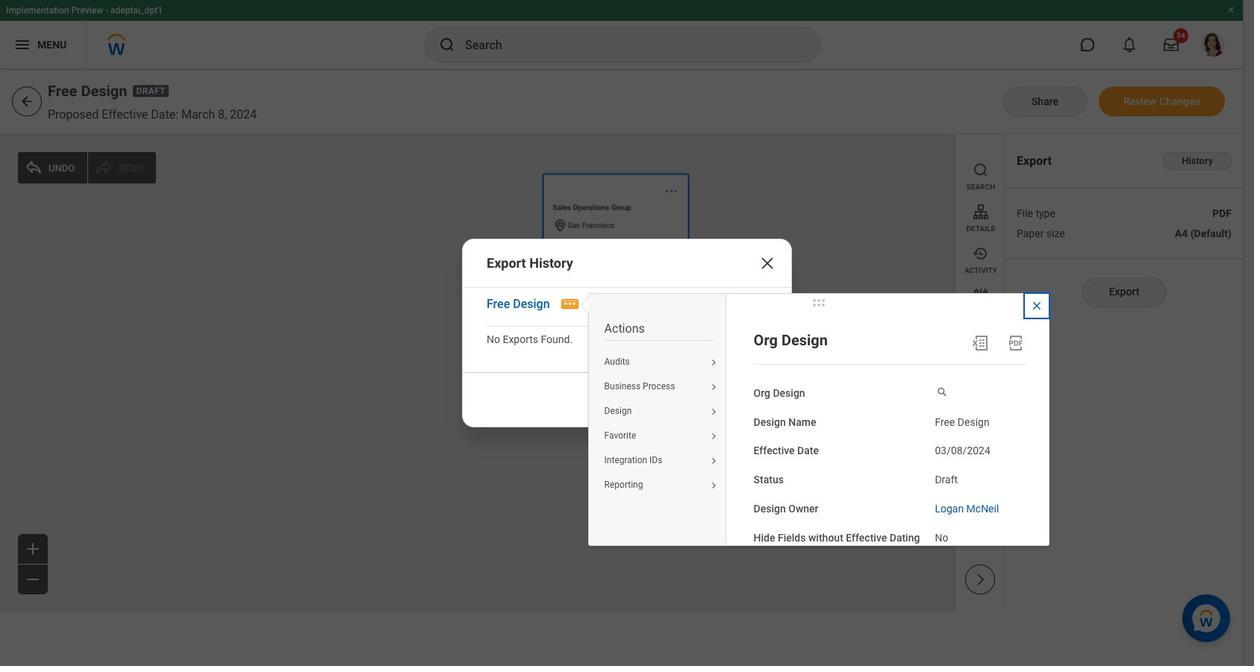 Task type: vqa. For each thing, say whether or not it's contained in the screenshot.
EUR - Western's Services
no



Task type: describe. For each thing, give the bounding box(es) containing it.
integration ids
[[605, 456, 663, 466]]

francisco
[[582, 221, 615, 230]]

file type
[[1017, 208, 1056, 220]]

design up design name
[[773, 388, 806, 400]]

share
[[1032, 95, 1059, 107]]

design menu item
[[589, 400, 729, 425]]

review
[[1124, 95, 1157, 107]]

close image
[[1032, 300, 1044, 312]]

0 vertical spatial effective
[[102, 108, 148, 122]]

x image
[[759, 254, 777, 272]]

org design for org design
[[754, 388, 806, 400]]

chevron right image for business process
[[705, 384, 723, 393]]

export to excel image
[[972, 335, 990, 353]]

search image
[[438, 36, 456, 54]]

notifications large image
[[1123, 37, 1138, 52]]

export inside menu
[[967, 350, 995, 359]]

design inside design name element
[[958, 417, 990, 429]]

2024
[[230, 108, 257, 122]]

integration ids menu item
[[589, 449, 729, 474]]

business
[[605, 382, 641, 392]]

reporting
[[605, 481, 643, 491]]

history inside button
[[1182, 156, 1214, 167]]

effective date element
[[935, 437, 991, 459]]

implementation preview -   adeptai_dpt1
[[6, 5, 163, 16]]

favorite
[[605, 431, 637, 442]]

no for no
[[935, 532, 949, 544]]

date:
[[151, 108, 178, 122]]

design inside 'export history' dialog
[[513, 297, 550, 311]]

hide
[[754, 532, 776, 544]]

export button
[[1083, 277, 1167, 307]]

share button
[[1004, 87, 1087, 117]]

san
[[568, 221, 581, 230]]

export history dialog
[[462, 239, 792, 428]]

favorite menu item
[[589, 425, 729, 449]]

hide fields without effective dating element
[[935, 523, 949, 546]]

mcneil
[[967, 503, 1000, 515]]

location image
[[553, 218, 568, 233]]

0 horizontal spatial free design
[[48, 82, 127, 100]]

plus image
[[24, 541, 42, 559]]

implementation
[[6, 5, 69, 16]]

audits menu item
[[589, 351, 729, 375]]

san francisco
[[568, 221, 615, 230]]

org design for actions
[[754, 332, 828, 350]]

paper
[[1017, 228, 1044, 240]]

chevron right image for design
[[705, 408, 723, 417]]

logan mcneil link
[[935, 500, 1000, 515]]

minus image
[[24, 571, 42, 589]]

logan
[[935, 503, 964, 515]]

related actions image
[[664, 184, 679, 199]]

export history
[[487, 255, 573, 271]]

inbox large image
[[1164, 37, 1179, 52]]

fields
[[778, 532, 806, 544]]

chevron right image down mcneil
[[973, 573, 988, 588]]

undo r image
[[95, 159, 113, 177]]

export inside dialog
[[487, 255, 526, 271]]

changes
[[1160, 95, 1201, 107]]

design up proposed
[[81, 82, 127, 100]]

undo button
[[18, 152, 88, 184]]

business process
[[605, 382, 676, 392]]

proposed
[[48, 108, 99, 122]]

review changes
[[1124, 95, 1201, 107]]

chevron right image for integration ids
[[705, 458, 723, 466]]

process
[[643, 382, 676, 392]]

operations
[[573, 204, 610, 212]]

design inside design menu item
[[605, 407, 632, 417]]

org chart image
[[553, 241, 568, 256]]



Task type: locate. For each thing, give the bounding box(es) containing it.
name
[[789, 417, 817, 429]]

design owner
[[754, 503, 819, 515]]

chevron right image left the status
[[705, 482, 723, 491]]

org design
[[754, 332, 828, 350], [754, 388, 806, 400]]

march
[[181, 108, 215, 122]]

free design for 'free design' link
[[487, 297, 550, 311]]

free up the effective date 'element'
[[935, 417, 956, 429]]

1 horizontal spatial free design
[[487, 297, 550, 311]]

chevron right image inside 'integration ids' menu item
[[705, 458, 723, 466]]

no inside org design 'dialog'
[[935, 532, 949, 544]]

8,
[[218, 108, 227, 122]]

0 vertical spatial org
[[754, 332, 778, 350]]

chevron right image
[[705, 408, 723, 417], [705, 433, 723, 442]]

group
[[611, 204, 632, 212]]

0 vertical spatial free
[[48, 82, 77, 100]]

menu containing audits
[[589, 351, 729, 499]]

org for org design
[[754, 388, 771, 400]]

0 horizontal spatial free
[[48, 82, 77, 100]]

status
[[754, 474, 784, 486]]

2 org from the top
[[754, 388, 771, 400]]

logan mcneil
[[935, 503, 1000, 515]]

close environment banner image
[[1227, 5, 1236, 14]]

region
[[463, 374, 792, 413]]

free for design name element
[[935, 417, 956, 429]]

1 vertical spatial free design
[[487, 297, 550, 311]]

(default)
[[1191, 228, 1232, 240]]

proposed effective date: march 8, 2024
[[48, 108, 257, 122]]

found.
[[541, 334, 573, 346]]

1 org design from the top
[[754, 332, 828, 350]]

design up favorite
[[605, 407, 632, 417]]

2 horizontal spatial free design
[[935, 417, 990, 429]]

chevron right image for audits
[[705, 359, 723, 368]]

chevron right image up favorite menu item
[[705, 408, 723, 417]]

1 org from the top
[[754, 332, 778, 350]]

activity
[[965, 267, 998, 275]]

free design
[[48, 82, 127, 100], [487, 297, 550, 311], [935, 417, 990, 429]]

effective left date:
[[102, 108, 148, 122]]

2 vertical spatial free design
[[935, 417, 990, 429]]

1 horizontal spatial effective
[[754, 446, 795, 457]]

0 vertical spatial chevron right image
[[705, 408, 723, 417]]

without
[[809, 532, 844, 544]]

design name element
[[935, 408, 990, 430]]

history
[[1182, 156, 1214, 167], [530, 255, 573, 271]]

0 horizontal spatial history
[[530, 255, 573, 271]]

date
[[798, 446, 819, 457]]

1 chevron right image from the top
[[705, 408, 723, 417]]

chevron right image inside design menu item
[[705, 408, 723, 417]]

owner
[[789, 503, 819, 515]]

free design up proposed
[[48, 82, 127, 100]]

0 horizontal spatial draft
[[136, 86, 166, 97]]

file
[[1017, 208, 1034, 220]]

arrow left image
[[19, 94, 34, 109]]

0 vertical spatial no
[[487, 334, 500, 346]]

free up exports
[[487, 297, 510, 311]]

1 vertical spatial chevron right image
[[705, 433, 723, 442]]

free design inside org design 'dialog'
[[935, 417, 990, 429]]

paper size
[[1017, 228, 1066, 240]]

1 horizontal spatial free
[[487, 297, 510, 311]]

chevron right image inside reporting menu item
[[705, 482, 723, 491]]

reporting menu item
[[589, 474, 729, 499]]

free design up the effective date 'element'
[[935, 417, 990, 429]]

region inside 'export history' dialog
[[463, 374, 792, 413]]

chevron right image up 'integration ids' menu item
[[705, 433, 723, 442]]

design up the effective date 'element'
[[958, 417, 990, 429]]

0 horizontal spatial effective
[[102, 108, 148, 122]]

draft inside org design 'dialog'
[[935, 474, 958, 486]]

free up proposed
[[48, 82, 77, 100]]

contact card matrix manager image
[[619, 241, 634, 256]]

free design inside 'export history' dialog
[[487, 297, 550, 311]]

no left exports
[[487, 334, 500, 346]]

no
[[487, 334, 500, 346], [935, 532, 949, 544]]

draft
[[136, 86, 166, 97], [935, 474, 958, 486]]

1 horizontal spatial draft
[[935, 474, 958, 486]]

undo
[[49, 162, 75, 174]]

chevron right image
[[705, 359, 723, 368], [705, 384, 723, 393], [705, 458, 723, 466], [705, 482, 723, 491], [973, 573, 988, 588]]

audits
[[605, 357, 630, 368]]

adeptai_dpt1
[[111, 5, 163, 16]]

0 horizontal spatial no
[[487, 334, 500, 346]]

draft up the proposed effective date: march 8, 2024
[[136, 86, 166, 97]]

export
[[1017, 154, 1052, 168], [487, 255, 526, 271], [1110, 286, 1140, 298], [967, 350, 995, 359]]

chevron right image inside audits menu item
[[705, 359, 723, 368]]

design down the status
[[754, 503, 786, 515]]

no down logan
[[935, 532, 949, 544]]

exports
[[503, 334, 539, 346]]

chevron right image right process at bottom
[[705, 384, 723, 393]]

profile logan mcneil element
[[1193, 28, 1235, 61]]

1 vertical spatial free
[[487, 297, 510, 311]]

a4
[[1175, 228, 1188, 240]]

redo button
[[88, 152, 156, 184]]

menu containing search
[[956, 134, 1005, 403]]

free design up exports
[[487, 297, 550, 311]]

effective up the status
[[754, 446, 795, 457]]

chevron right image for reporting
[[705, 482, 723, 491]]

no for no exports found.
[[487, 334, 500, 346]]

effective
[[102, 108, 148, 122], [754, 446, 795, 457], [846, 532, 888, 544]]

1 vertical spatial history
[[530, 255, 573, 271]]

2 vertical spatial free
[[935, 417, 956, 429]]

size
[[1047, 228, 1066, 240]]

-
[[105, 5, 108, 16]]

integration
[[605, 456, 648, 466]]

design down move modal image
[[782, 332, 828, 350]]

dating
[[890, 532, 920, 544]]

design
[[81, 82, 127, 100], [513, 297, 550, 311], [782, 332, 828, 350], [773, 388, 806, 400], [605, 407, 632, 417], [754, 417, 786, 429], [958, 417, 990, 429], [754, 503, 786, 515]]

2 horizontal spatial free
[[935, 417, 956, 429]]

2 vertical spatial effective
[[846, 532, 888, 544]]

design left the name
[[754, 417, 786, 429]]

actions
[[605, 322, 645, 336]]

0 vertical spatial history
[[1182, 156, 1214, 167]]

org design down move modal image
[[754, 332, 828, 350]]

hide fields without effective dating
[[754, 532, 920, 544]]

details
[[967, 225, 996, 233]]

type
[[1036, 208, 1056, 220]]

history up pdf at the right of the page
[[1182, 156, 1214, 167]]

1 vertical spatial no
[[935, 532, 949, 544]]

pdf
[[1213, 208, 1232, 220]]

view printable version (pdf) image
[[1008, 335, 1026, 353]]

no inside 'export history' dialog
[[487, 334, 500, 346]]

chevron right image up business process menu item
[[705, 359, 723, 368]]

chevron right image inside favorite menu item
[[705, 433, 723, 442]]

menu
[[956, 134, 1005, 403], [589, 351, 729, 499]]

effective left the dating
[[846, 532, 888, 544]]

1 vertical spatial draft
[[935, 474, 958, 486]]

chevron right image right "ids"
[[705, 458, 723, 466]]

free for 'free design' link
[[487, 297, 510, 311]]

org design up design name
[[754, 388, 806, 400]]

design up no exports found.
[[513, 297, 550, 311]]

free inside design name element
[[935, 417, 956, 429]]

free design for design name element
[[935, 417, 990, 429]]

0 vertical spatial draft
[[136, 86, 166, 97]]

org
[[754, 332, 778, 350], [754, 388, 771, 400]]

1 vertical spatial org
[[754, 388, 771, 400]]

2 chevron right image from the top
[[705, 433, 723, 442]]

preview
[[71, 5, 103, 16]]

export inside button
[[1110, 286, 1140, 298]]

org design dialog
[[573, 294, 1050, 547]]

implementation preview -   adeptai_dpt1 banner
[[0, 0, 1244, 69]]

undo l image
[[25, 159, 43, 177]]

0 horizontal spatial menu
[[589, 351, 729, 499]]

a4 (default)
[[1175, 228, 1232, 240]]

business process menu item
[[589, 375, 729, 400]]

status element
[[935, 465, 958, 488]]

chevron right image for favorite
[[705, 433, 723, 442]]

ids
[[650, 456, 663, 466]]

redo
[[119, 162, 143, 174]]

2 horizontal spatial effective
[[846, 532, 888, 544]]

menu inside org design 'dialog'
[[589, 351, 729, 499]]

history button
[[1164, 152, 1232, 170]]

2 org design from the top
[[754, 388, 806, 400]]

draft up logan
[[935, 474, 958, 486]]

history down location image
[[530, 255, 573, 271]]

free design link
[[487, 297, 550, 311]]

review changes button
[[1099, 87, 1226, 117]]

free
[[48, 82, 77, 100], [487, 297, 510, 311], [935, 417, 956, 429]]

1 horizontal spatial menu
[[956, 134, 1005, 403]]

no exports found.
[[487, 334, 573, 346]]

1 vertical spatial effective
[[754, 446, 795, 457]]

effective date
[[754, 446, 819, 457]]

free inside 'export history' dialog
[[487, 297, 510, 311]]

chevron right image inside business process menu item
[[705, 384, 723, 393]]

0 vertical spatial free design
[[48, 82, 127, 100]]

0 vertical spatial org design
[[754, 332, 828, 350]]

design name
[[754, 417, 817, 429]]

1 vertical spatial org design
[[754, 388, 806, 400]]

1 horizontal spatial no
[[935, 532, 949, 544]]

move modal image
[[804, 294, 834, 312]]

sales
[[553, 204, 571, 212]]

03/08/2024
[[935, 446, 991, 457]]

sales operations group
[[553, 204, 632, 212]]

org for actions
[[754, 332, 778, 350]]

1 horizontal spatial history
[[1182, 156, 1214, 167]]

history inside dialog
[[530, 255, 573, 271]]

search
[[967, 183, 996, 191]]



